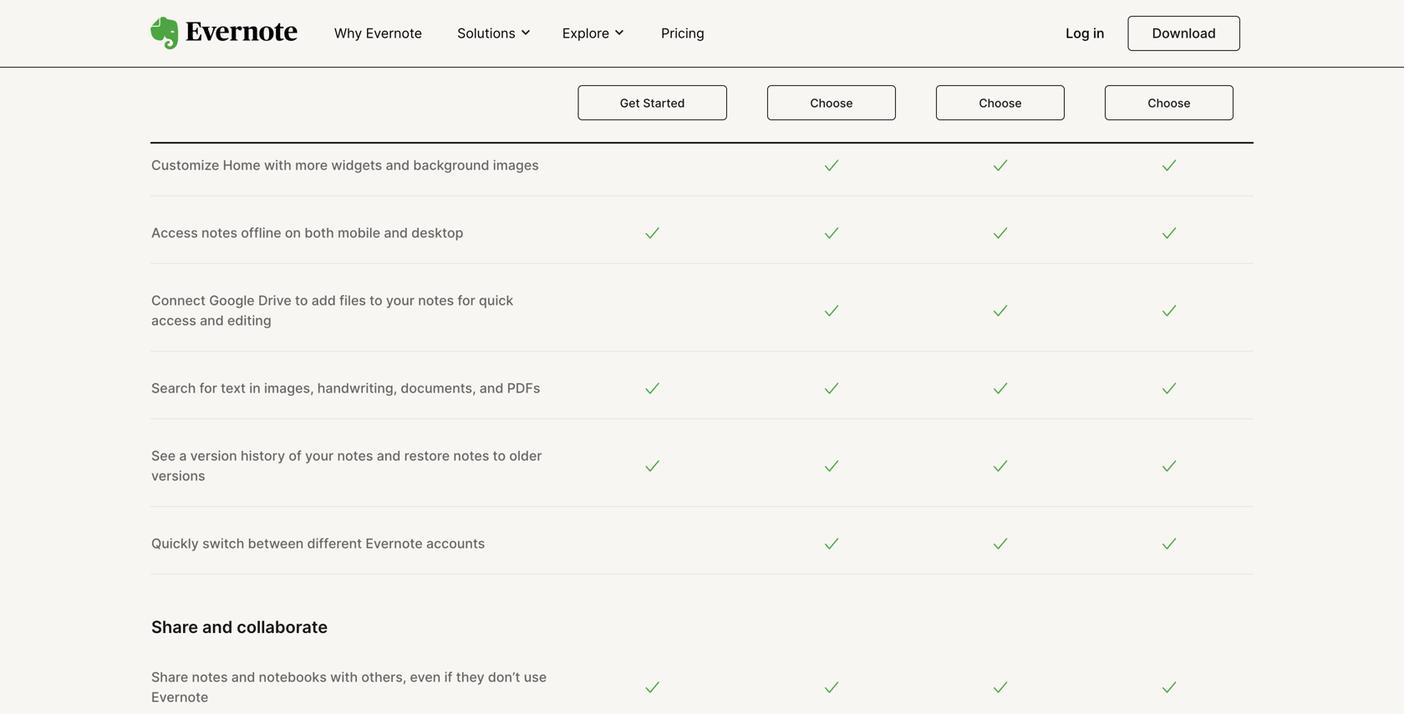 Task type: locate. For each thing, give the bounding box(es) containing it.
in right log
[[1093, 25, 1105, 41]]

share
[[151, 617, 198, 638], [151, 669, 188, 686]]

quickly
[[151, 536, 199, 552]]

important
[[386, 69, 448, 85]]

notes right of
[[337, 448, 373, 464]]

see a version history of your notes and restore notes to older versions
[[151, 448, 542, 484]]

1 horizontal spatial in
[[497, 69, 508, 85]]

teams
[[1144, 41, 1195, 57]]

in inside log in link
[[1093, 25, 1105, 41]]

2 share from the top
[[151, 669, 188, 686]]

drive
[[258, 292, 292, 309]]

for left text
[[199, 380, 217, 396]]

0 horizontal spatial in
[[249, 380, 261, 396]]

connect down evernote logo
[[151, 69, 206, 85]]

0 vertical spatial in
[[1093, 25, 1105, 41]]

documents,
[[401, 380, 476, 396]]

2 horizontal spatial in
[[1093, 25, 1105, 41]]

for
[[458, 292, 476, 309], [199, 380, 217, 396]]

share inside share notes and notebooks with others, even if they don't use evernote
[[151, 669, 188, 686]]

1 vertical spatial with
[[330, 669, 358, 686]]

log in link
[[1056, 18, 1115, 50]]

1 vertical spatial share
[[151, 669, 188, 686]]

0 horizontal spatial choose
[[810, 96, 853, 111]]

notes left offline
[[201, 225, 237, 241]]

with inside share notes and notebooks with others, even if they don't use evernote
[[330, 669, 358, 686]]

with
[[264, 157, 292, 173], [330, 669, 358, 686]]

handwriting,
[[317, 380, 397, 396]]

get started
[[620, 96, 685, 111]]

notes left 'quick'
[[418, 292, 454, 309]]

1 horizontal spatial with
[[330, 669, 358, 686]]

and left pdfs
[[480, 380, 504, 396]]

images,
[[264, 380, 314, 396]]

2 vertical spatial your
[[305, 448, 334, 464]]

2 horizontal spatial your
[[386, 292, 415, 309]]

0 horizontal spatial choose link
[[767, 86, 896, 121]]

0 vertical spatial connect
[[151, 69, 206, 85]]

choose
[[810, 96, 853, 111], [979, 96, 1022, 111], [1148, 96, 1191, 111]]

connect for connect google drive to add files to your notes for quick access and editing
[[151, 292, 206, 309]]

connect up access
[[151, 292, 206, 309]]

text
[[221, 380, 246, 396]]

connect inside connect your gmail account to save important emails in evernote
[[151, 69, 206, 85]]

1 vertical spatial your
[[386, 292, 415, 309]]

1 share from the top
[[151, 617, 198, 638]]

connect inside connect google drive to add files to your notes for quick access and editing
[[151, 292, 206, 309]]

1 horizontal spatial choose
[[979, 96, 1022, 111]]

accounts
[[426, 536, 485, 552]]

your inside see a version history of your notes and restore notes to older versions
[[305, 448, 334, 464]]

and inside see a version history of your notes and restore notes to older versions
[[377, 448, 401, 464]]

your left 'gmail'
[[209, 69, 238, 85]]

and left notebooks
[[231, 669, 255, 686]]

access
[[151, 312, 196, 329]]

notes
[[201, 225, 237, 241], [418, 292, 454, 309], [337, 448, 373, 464], [453, 448, 489, 464], [192, 669, 228, 686]]

to inside see a version history of your notes and restore notes to older versions
[[493, 448, 506, 464]]

quickly switch between different evernote accounts
[[151, 536, 485, 552]]

2 choose link from the left
[[936, 86, 1065, 121]]

customize home with more widgets and background images
[[151, 157, 539, 173]]

evernote inside share notes and notebooks with others, even if they don't use evernote
[[151, 689, 208, 706]]

0 horizontal spatial with
[[264, 157, 292, 173]]

download
[[1152, 25, 1216, 41]]

1 connect from the top
[[151, 69, 206, 85]]

notes inside connect google drive to add files to your notes for quick access and editing
[[418, 292, 454, 309]]

3 choose link from the left
[[1105, 86, 1234, 121]]

don't
[[488, 669, 520, 686]]

share notes and notebooks with others, even if they don't use evernote
[[151, 669, 547, 706]]

pricing link
[[651, 18, 715, 50]]

version
[[190, 448, 237, 464]]

gmail
[[241, 69, 277, 85]]

2 horizontal spatial choose link
[[1105, 86, 1234, 121]]

in right emails
[[497, 69, 508, 85]]

0 vertical spatial your
[[209, 69, 238, 85]]

and right mobile
[[384, 225, 408, 241]]

1 horizontal spatial choose link
[[936, 86, 1065, 121]]

2 connect from the top
[[151, 292, 206, 309]]

explore
[[562, 25, 610, 41]]

your right of
[[305, 448, 334, 464]]

background
[[413, 157, 490, 173]]

1 horizontal spatial for
[[458, 292, 476, 309]]

older
[[509, 448, 542, 464]]

with left more
[[264, 157, 292, 173]]

for left 'quick'
[[458, 292, 476, 309]]

history
[[241, 448, 285, 464]]

0 horizontal spatial your
[[209, 69, 238, 85]]

to left the save
[[336, 69, 349, 85]]

in
[[1093, 25, 1105, 41], [497, 69, 508, 85], [249, 380, 261, 396]]

evernote inside connect your gmail account to save important emails in evernote
[[151, 89, 208, 106]]

to left older
[[493, 448, 506, 464]]

a
[[179, 448, 187, 464]]

solutions
[[457, 25, 516, 41]]

1 vertical spatial for
[[199, 380, 217, 396]]

and left restore
[[377, 448, 401, 464]]

2 choose from the left
[[979, 96, 1022, 111]]

1 horizontal spatial your
[[305, 448, 334, 464]]

explore button
[[557, 24, 631, 43]]

widgets
[[331, 157, 382, 173]]

home
[[223, 157, 261, 173]]

your right files
[[386, 292, 415, 309]]

and down google
[[200, 312, 224, 329]]

google
[[209, 292, 255, 309]]

desktop
[[412, 225, 464, 241]]

0 horizontal spatial for
[[199, 380, 217, 396]]

log in
[[1066, 25, 1105, 41]]

your
[[209, 69, 238, 85], [386, 292, 415, 309], [305, 448, 334, 464]]

get
[[620, 96, 640, 111]]

0 vertical spatial share
[[151, 617, 198, 638]]

of
[[289, 448, 302, 464]]

see
[[151, 448, 176, 464]]

different
[[307, 536, 362, 552]]

collaborate
[[237, 617, 328, 638]]

choose link
[[767, 86, 896, 121], [936, 86, 1065, 121], [1105, 86, 1234, 121]]

connect
[[151, 69, 206, 85], [151, 292, 206, 309]]

1 vertical spatial in
[[497, 69, 508, 85]]

with left "others," on the left bottom
[[330, 669, 358, 686]]

save
[[353, 69, 382, 85]]

why evernote link
[[324, 18, 432, 50]]

even
[[410, 669, 441, 686]]

search
[[151, 380, 196, 396]]

0 vertical spatial for
[[458, 292, 476, 309]]

in inside connect your gmail account to save important emails in evernote
[[497, 69, 508, 85]]

and left collaborate
[[202, 617, 233, 638]]

2 horizontal spatial choose
[[1148, 96, 1191, 111]]

restore
[[404, 448, 450, 464]]

evernote
[[366, 25, 422, 41], [151, 89, 208, 106], [366, 536, 423, 552], [151, 689, 208, 706]]

notes down share and collaborate
[[192, 669, 228, 686]]

1 vertical spatial connect
[[151, 292, 206, 309]]

in right text
[[249, 380, 261, 396]]

and
[[386, 157, 410, 173], [384, 225, 408, 241], [200, 312, 224, 329], [480, 380, 504, 396], [377, 448, 401, 464], [202, 617, 233, 638], [231, 669, 255, 686]]

download link
[[1128, 16, 1241, 51]]

to
[[336, 69, 349, 85], [295, 292, 308, 309], [370, 292, 383, 309], [493, 448, 506, 464]]



Task type: vqa. For each thing, say whether or not it's contained in the screenshot.
between
yes



Task type: describe. For each thing, give the bounding box(es) containing it.
for inside connect google drive to add files to your notes for quick access and editing
[[458, 292, 476, 309]]

0 vertical spatial with
[[264, 157, 292, 173]]

share for share notes and notebooks with others, even if they don't use evernote
[[151, 669, 188, 686]]

editing
[[227, 312, 271, 329]]

use
[[524, 669, 547, 686]]

they
[[456, 669, 485, 686]]

offline
[[241, 225, 281, 241]]

connect google drive to add files to your notes for quick access and editing
[[151, 292, 514, 329]]

share for share and collaborate
[[151, 617, 198, 638]]

mobile
[[338, 225, 380, 241]]

and inside share notes and notebooks with others, even if they don't use evernote
[[231, 669, 255, 686]]

1 choose from the left
[[810, 96, 853, 111]]

get started link
[[578, 86, 727, 121]]

if
[[444, 669, 453, 686]]

notebooks
[[259, 669, 327, 686]]

notes right restore
[[453, 448, 489, 464]]

files
[[339, 292, 366, 309]]

why evernote
[[334, 25, 422, 41]]

and inside connect google drive to add files to your notes for quick access and editing
[[200, 312, 224, 329]]

access
[[151, 225, 198, 241]]

3 choose from the left
[[1148, 96, 1191, 111]]

others,
[[361, 669, 407, 686]]

evernote logo image
[[150, 17, 298, 50]]

to inside connect your gmail account to save important emails in evernote
[[336, 69, 349, 85]]

emails
[[452, 69, 493, 85]]

connect for connect your gmail account to save important emails in evernote
[[151, 69, 206, 85]]

quick
[[479, 292, 514, 309]]

between
[[248, 536, 304, 552]]

account
[[281, 69, 333, 85]]

pricing
[[661, 25, 705, 41]]

log
[[1066, 25, 1090, 41]]

2 vertical spatial in
[[249, 380, 261, 396]]

your inside connect google drive to add files to your notes for quick access and editing
[[386, 292, 415, 309]]

switch
[[202, 536, 244, 552]]

why
[[334, 25, 362, 41]]

images
[[493, 157, 539, 173]]

more
[[295, 157, 328, 173]]

to right files
[[370, 292, 383, 309]]

share and collaborate
[[151, 617, 328, 638]]

1 choose link from the left
[[767, 86, 896, 121]]

connect your gmail account to save important emails in evernote
[[151, 69, 508, 106]]

to left add
[[295, 292, 308, 309]]

pdfs
[[507, 380, 540, 396]]

add
[[312, 292, 336, 309]]

solutions button
[[452, 24, 537, 43]]

started
[[643, 96, 685, 111]]

on
[[285, 225, 301, 241]]

access notes offline on both mobile and desktop
[[151, 225, 464, 241]]

your inside connect your gmail account to save important emails in evernote
[[209, 69, 238, 85]]

search for text in images, handwriting, documents, and pdfs
[[151, 380, 540, 396]]

versions
[[151, 468, 205, 484]]

customize
[[151, 157, 219, 173]]

notes inside share notes and notebooks with others, even if they don't use evernote
[[192, 669, 228, 686]]

both
[[305, 225, 334, 241]]

and right widgets
[[386, 157, 410, 173]]



